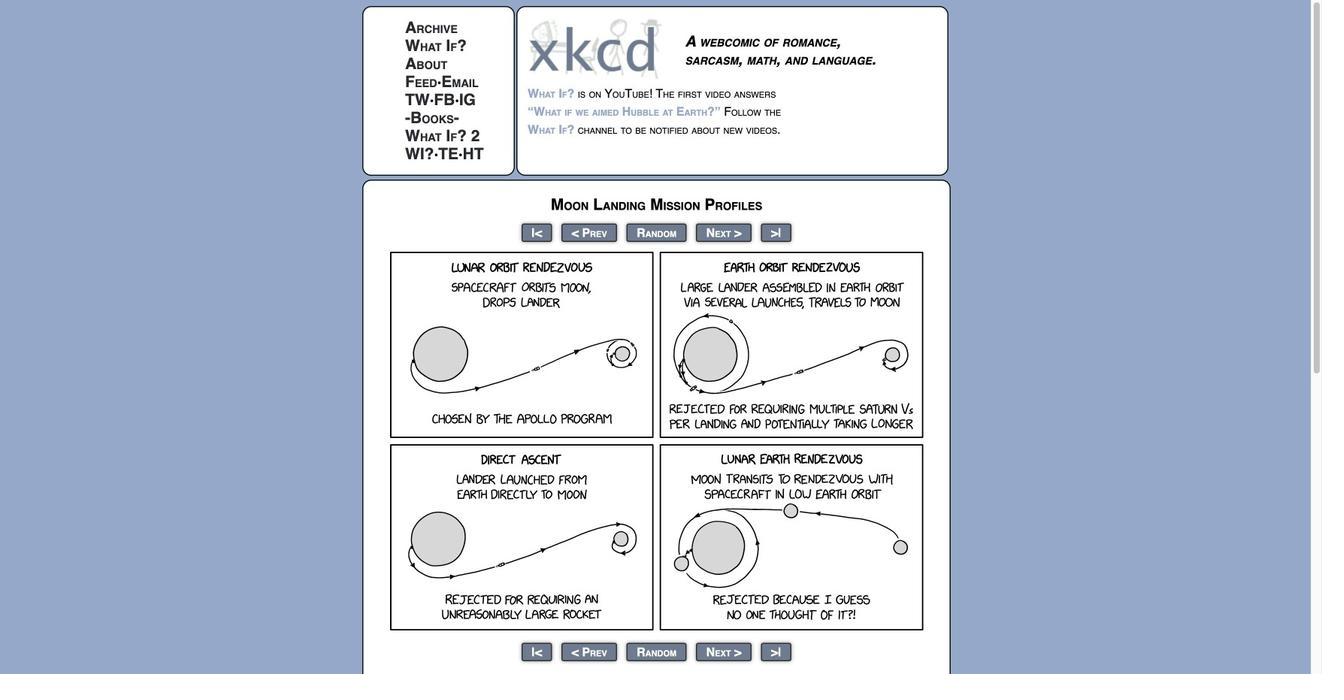 Task type: locate. For each thing, give the bounding box(es) containing it.
xkcd.com logo image
[[528, 17, 667, 80]]

moon landing mission profiles image
[[390, 252, 923, 631]]



